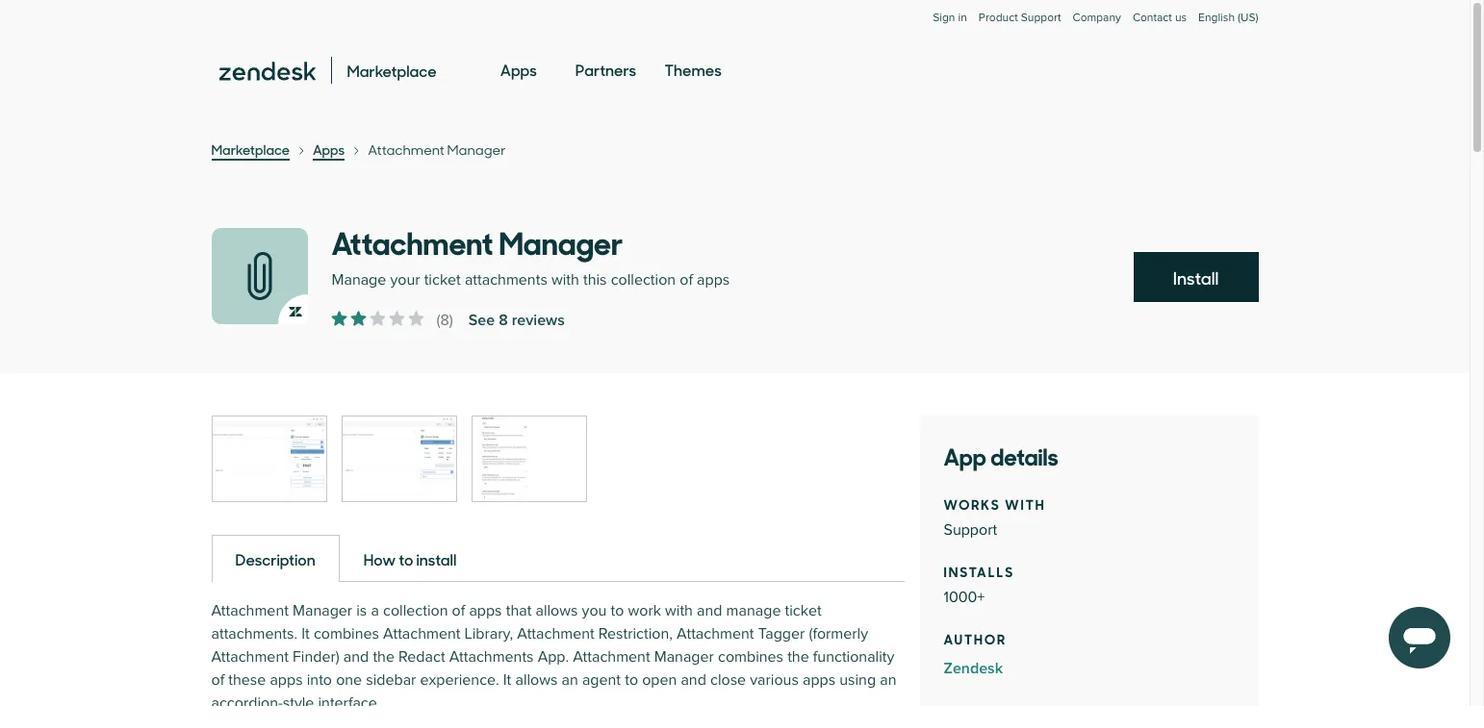 Task type: vqa. For each thing, say whether or not it's contained in the screenshot.
"Yahoo!"
no



Task type: describe. For each thing, give the bounding box(es) containing it.
these
[[228, 671, 266, 690]]

style
[[283, 694, 314, 706]]

is
[[356, 602, 367, 621]]

redact
[[398, 648, 445, 667]]

your
[[390, 270, 420, 290]]

manager for attachment manager manage your ticket attachments with this collection of apps
[[499, 218, 623, 264]]

manager for attachment manager
[[447, 141, 506, 159]]

reviews
[[512, 311, 565, 330]]

you
[[582, 602, 607, 621]]

)
[[449, 311, 453, 330]]

sign in
[[933, 11, 967, 25]]

1 vertical spatial combines
[[718, 648, 783, 667]]

app details
[[944, 438, 1058, 473]]

author
[[944, 628, 1007, 649]]

1000+
[[944, 588, 985, 607]]

support inside works with support
[[944, 521, 997, 540]]

0 horizontal spatial apps link
[[313, 140, 345, 161]]

a
[[371, 602, 379, 621]]

english (us)
[[1198, 11, 1258, 25]]

3 preview image of app image from the left
[[472, 417, 586, 501]]

1 preview image of app image from the left
[[212, 417, 326, 501]]

(us)
[[1238, 11, 1258, 25]]

description
[[235, 549, 315, 570]]

marketplace link
[[211, 140, 290, 161]]

experience.
[[420, 671, 499, 690]]

1 vertical spatial allows
[[515, 671, 558, 690]]

zendesk
[[944, 659, 1003, 679]]

us
[[1175, 11, 1187, 25]]

support inside global-navigation-secondary element
[[1021, 11, 1061, 25]]

close
[[710, 671, 746, 690]]

details
[[990, 438, 1058, 473]]

open
[[642, 671, 677, 690]]

product
[[979, 11, 1018, 25]]

installs
[[944, 561, 1015, 581]]

0 vertical spatial apps
[[500, 59, 537, 80]]

various
[[750, 671, 799, 690]]

finder)
[[293, 648, 339, 667]]

(formerly
[[809, 625, 868, 644]]

2 the from the left
[[787, 648, 809, 667]]

agent
[[582, 671, 621, 690]]

0 horizontal spatial it
[[301, 625, 310, 644]]

attachments.
[[211, 625, 297, 644]]

3 star fill image from the left
[[370, 311, 385, 326]]

1 vertical spatial it
[[503, 671, 511, 690]]

themes link
[[665, 42, 722, 98]]

manage
[[726, 602, 781, 621]]

ticket inside attachment manager is a collection of apps that allows you to work with and manage ticket attachments. it combines attachment library, attachment restriction, attachment tagger (formerly attachment finder) and the redact attachments app. attachment manager combines the functionality of these apps into one sidebar experience. it allows an agent to open and close various apps using an accordion-style interface.
[[785, 602, 822, 621]]

collection inside attachment manager is a collection of apps that allows you to work with and manage ticket attachments. it combines attachment library, attachment restriction, attachment tagger (formerly attachment finder) and the redact attachments app. attachment manager combines the functionality of these apps into one sidebar experience. it allows an agent to open and close various apps using an accordion-style interface.
[[383, 602, 448, 621]]

with inside attachment manager is a collection of apps that allows you to work with and manage ticket attachments. it combines attachment library, attachment restriction, attachment tagger (formerly attachment finder) and the redact attachments app. attachment manager combines the functionality of these apps into one sidebar experience. it allows an agent to open and close various apps using an accordion-style interface.
[[665, 602, 693, 621]]

works with support
[[944, 494, 1046, 540]]

1 horizontal spatial to
[[611, 602, 624, 621]]

see 8 reviews link
[[468, 309, 565, 332]]

work
[[628, 602, 661, 621]]

how
[[364, 549, 396, 570]]

0 vertical spatial to
[[399, 549, 413, 570]]

contact us link
[[1133, 11, 1187, 25]]

2 horizontal spatial to
[[625, 671, 638, 690]]

app.
[[538, 648, 569, 667]]

attachment manager is a collection of apps that allows you to work with and manage ticket attachments. it combines attachment library, attachment restriction, attachment tagger (formerly attachment finder) and the redact attachments app. attachment manager combines the functionality of these apps into one sidebar experience. it allows an agent to open and close various apps using an accordion-style interface.
[[211, 602, 896, 706]]

into
[[307, 671, 332, 690]]

attachment inside attachment manager manage your ticket attachments with this collection of apps
[[332, 218, 493, 264]]

installs 1000+
[[944, 561, 1015, 607]]

sign in link
[[933, 11, 967, 25]]

0 vertical spatial allows
[[536, 602, 578, 621]]

ticket inside attachment manager manage your ticket attachments with this collection of apps
[[424, 270, 461, 290]]

1 the from the left
[[373, 648, 395, 667]]

interface.
[[318, 694, 380, 706]]

english (us) link
[[1198, 11, 1258, 44]]



Task type: locate. For each thing, give the bounding box(es) containing it.
how to install
[[364, 549, 457, 570]]

attachments
[[449, 648, 534, 667]]

8 for )
[[440, 311, 449, 330]]

1 vertical spatial with
[[1005, 494, 1046, 514]]

english
[[1198, 11, 1235, 25]]

combines up close
[[718, 648, 783, 667]]

1 vertical spatial ticket
[[785, 602, 822, 621]]

support right product
[[1021, 11, 1061, 25]]

product support link
[[979, 11, 1061, 25]]

apps inside attachment manager manage your ticket attachments with this collection of apps
[[697, 270, 730, 290]]

and right open
[[681, 671, 706, 690]]

install
[[416, 549, 457, 570]]

ticket right your
[[424, 270, 461, 290]]

0 horizontal spatial of
[[211, 671, 224, 690]]

1 8 from the left
[[440, 311, 449, 330]]

2 vertical spatial of
[[211, 671, 224, 690]]

and left "manage"
[[697, 602, 722, 621]]

1 horizontal spatial an
[[880, 671, 896, 690]]

( 8 )
[[436, 311, 453, 330]]

preview image of app image
[[212, 417, 326, 501], [342, 417, 456, 501], [472, 417, 586, 501]]

1 horizontal spatial with
[[665, 602, 693, 621]]

(
[[436, 311, 440, 330]]

see
[[468, 311, 495, 330]]

allows left you at the left of page
[[536, 602, 578, 621]]

it down attachments
[[503, 671, 511, 690]]

0 horizontal spatial combines
[[314, 625, 379, 644]]

1 star fill image from the left
[[332, 311, 347, 326]]

collection right a
[[383, 602, 448, 621]]

star fill image down your
[[389, 311, 405, 326]]

of up library,
[[452, 602, 465, 621]]

0 horizontal spatial apps
[[313, 140, 345, 159]]

the up the sidebar on the left
[[373, 648, 395, 667]]

1 horizontal spatial apps link
[[500, 42, 537, 98]]

0 vertical spatial combines
[[314, 625, 379, 644]]

ticket up tagger
[[785, 602, 822, 621]]

2 vertical spatial with
[[665, 602, 693, 621]]

apps right marketplace
[[313, 140, 345, 159]]

of inside attachment manager manage your ticket attachments with this collection of apps
[[680, 270, 693, 290]]

1 horizontal spatial star fill image
[[351, 311, 366, 326]]

1 vertical spatial support
[[944, 521, 997, 540]]

2 8 from the left
[[499, 311, 508, 330]]

apps link left partners link on the left of page
[[500, 42, 537, 98]]

0 horizontal spatial with
[[551, 270, 579, 290]]

1 vertical spatial of
[[452, 602, 465, 621]]

2 vertical spatial to
[[625, 671, 638, 690]]

to right how
[[399, 549, 413, 570]]

8 inside 'see 8 reviews' link
[[499, 311, 508, 330]]

2 star fill image from the left
[[409, 311, 424, 326]]

company link
[[1073, 11, 1121, 44]]

1 horizontal spatial the
[[787, 648, 809, 667]]

the
[[373, 648, 395, 667], [787, 648, 809, 667]]

allows down app.
[[515, 671, 558, 690]]

product support
[[979, 11, 1061, 25]]

manager
[[447, 141, 506, 159], [499, 218, 623, 264], [293, 602, 352, 621], [654, 648, 714, 667]]

0 vertical spatial collection
[[611, 270, 676, 290]]

partners
[[575, 59, 636, 80]]

2 vertical spatial and
[[681, 671, 706, 690]]

manager inside attachment manager manage your ticket attachments with this collection of apps
[[499, 218, 623, 264]]

8 right the see
[[499, 311, 508, 330]]

an down app.
[[562, 671, 578, 690]]

works
[[944, 494, 1000, 514]]

combines down is
[[314, 625, 379, 644]]

apps link right "marketplace" link
[[313, 140, 345, 161]]

to left open
[[625, 671, 638, 690]]

1 vertical spatial apps link
[[313, 140, 345, 161]]

8
[[440, 311, 449, 330], [499, 311, 508, 330]]

1 horizontal spatial it
[[503, 671, 511, 690]]

that
[[506, 602, 532, 621]]

1 vertical spatial to
[[611, 602, 624, 621]]

contact
[[1133, 11, 1172, 25]]

this
[[583, 270, 607, 290]]

collection right this
[[611, 270, 676, 290]]

combines
[[314, 625, 379, 644], [718, 648, 783, 667]]

functionality
[[813, 648, 894, 667]]

1 horizontal spatial combines
[[718, 648, 783, 667]]

with right work
[[665, 602, 693, 621]]

2 horizontal spatial of
[[680, 270, 693, 290]]

1 horizontal spatial support
[[1021, 11, 1061, 25]]

1 horizontal spatial preview image of app image
[[342, 417, 456, 501]]

0 horizontal spatial 8
[[440, 311, 449, 330]]

of left these
[[211, 671, 224, 690]]

install button
[[1133, 252, 1258, 302]]

manage
[[332, 270, 386, 290]]

0 horizontal spatial an
[[562, 671, 578, 690]]

zendesk link
[[944, 657, 1234, 680]]

apps left partners
[[500, 59, 537, 80]]

1 vertical spatial collection
[[383, 602, 448, 621]]

8 for reviews
[[499, 311, 508, 330]]

1 vertical spatial and
[[343, 648, 369, 667]]

marketplace
[[211, 140, 290, 159]]

2 an from the left
[[880, 671, 896, 690]]

0 horizontal spatial the
[[373, 648, 395, 667]]

0 horizontal spatial to
[[399, 549, 413, 570]]

apps
[[500, 59, 537, 80], [313, 140, 345, 159]]

accordion-
[[211, 694, 283, 706]]

support down works
[[944, 521, 997, 540]]

with left this
[[551, 270, 579, 290]]

8 left the see
[[440, 311, 449, 330]]

library,
[[464, 625, 513, 644]]

with inside attachment manager manage your ticket attachments with this collection of apps
[[551, 270, 579, 290]]

global-navigation-secondary element
[[211, 0, 1258, 44]]

0 vertical spatial it
[[301, 625, 310, 644]]

0 horizontal spatial support
[[944, 521, 997, 540]]

it up finder)
[[301, 625, 310, 644]]

to right you at the left of page
[[611, 602, 624, 621]]

of right this
[[680, 270, 693, 290]]

zendesk image
[[219, 62, 315, 81]]

restriction,
[[598, 625, 673, 644]]

tagger
[[758, 625, 805, 644]]

0 vertical spatial support
[[1021, 11, 1061, 25]]

themes
[[665, 59, 722, 80]]

install
[[1173, 266, 1219, 290]]

1 horizontal spatial collection
[[611, 270, 676, 290]]

1 horizontal spatial of
[[452, 602, 465, 621]]

0 vertical spatial and
[[697, 602, 722, 621]]

see 8 reviews
[[468, 311, 565, 330]]

0 vertical spatial ticket
[[424, 270, 461, 290]]

0 horizontal spatial ticket
[[424, 270, 461, 290]]

star fill image
[[332, 311, 347, 326], [351, 311, 366, 326], [370, 311, 385, 326]]

an
[[562, 671, 578, 690], [880, 671, 896, 690]]

1 horizontal spatial ticket
[[785, 602, 822, 621]]

support
[[1021, 11, 1061, 25], [944, 521, 997, 540]]

1 star fill image from the left
[[389, 311, 405, 326]]

2 horizontal spatial with
[[1005, 494, 1046, 514]]

0 vertical spatial of
[[680, 270, 693, 290]]

and up "one"
[[343, 648, 369, 667]]

ticket
[[424, 270, 461, 290], [785, 602, 822, 621]]

with
[[551, 270, 579, 290], [1005, 494, 1046, 514], [665, 602, 693, 621]]

app
[[944, 438, 986, 473]]

attachment manager
[[368, 141, 506, 159]]

to
[[399, 549, 413, 570], [611, 602, 624, 621], [625, 671, 638, 690]]

attachments
[[465, 270, 547, 290]]

sign
[[933, 11, 955, 25]]

0 horizontal spatial star fill image
[[389, 311, 405, 326]]

using
[[839, 671, 876, 690]]

collection
[[611, 270, 676, 290], [383, 602, 448, 621]]

of
[[680, 270, 693, 290], [452, 602, 465, 621], [211, 671, 224, 690]]

apps
[[697, 270, 730, 290], [469, 602, 502, 621], [270, 671, 303, 690], [803, 671, 835, 690]]

contact us
[[1133, 11, 1187, 25]]

collection inside attachment manager manage your ticket attachments with this collection of apps
[[611, 270, 676, 290]]

2 star fill image from the left
[[351, 311, 366, 326]]

with down the "details"
[[1005, 494, 1046, 514]]

it
[[301, 625, 310, 644], [503, 671, 511, 690]]

tab list containing description
[[211, 534, 904, 582]]

1 horizontal spatial star fill image
[[409, 311, 424, 326]]

0 horizontal spatial star fill image
[[332, 311, 347, 326]]

in
[[958, 11, 967, 25]]

star fill image left (
[[409, 311, 424, 326]]

allows
[[536, 602, 578, 621], [515, 671, 558, 690]]

partners link
[[575, 42, 636, 98]]

attachment manager manage your ticket attachments with this collection of apps
[[332, 218, 730, 290]]

tab list
[[211, 534, 904, 582]]

1 an from the left
[[562, 671, 578, 690]]

1 vertical spatial apps
[[313, 140, 345, 159]]

and
[[697, 602, 722, 621], [343, 648, 369, 667], [681, 671, 706, 690]]

with inside works with support
[[1005, 494, 1046, 514]]

sidebar
[[366, 671, 416, 690]]

0 vertical spatial apps link
[[500, 42, 537, 98]]

1 horizontal spatial apps
[[500, 59, 537, 80]]

manager for attachment manager is a collection of apps that allows you to work with and manage ticket attachments. it combines attachment library, attachment restriction, attachment tagger (formerly attachment finder) and the redact attachments app. attachment manager combines the functionality of these apps into one sidebar experience. it allows an agent to open and close various apps using an accordion-style interface.
[[293, 602, 352, 621]]

0 horizontal spatial preview image of app image
[[212, 417, 326, 501]]

2 horizontal spatial preview image of app image
[[472, 417, 586, 501]]

star fill image
[[389, 311, 405, 326], [409, 311, 424, 326]]

one
[[336, 671, 362, 690]]

1 horizontal spatial 8
[[499, 311, 508, 330]]

2 horizontal spatial star fill image
[[370, 311, 385, 326]]

0 horizontal spatial collection
[[383, 602, 448, 621]]

company
[[1073, 11, 1121, 25]]

the down tagger
[[787, 648, 809, 667]]

attachment
[[368, 141, 444, 159], [332, 218, 493, 264], [211, 602, 289, 621], [383, 625, 461, 644], [517, 625, 594, 644], [677, 625, 754, 644], [211, 648, 289, 667], [573, 648, 650, 667]]

0 vertical spatial with
[[551, 270, 579, 290]]

an right using
[[880, 671, 896, 690]]

2 preview image of app image from the left
[[342, 417, 456, 501]]



